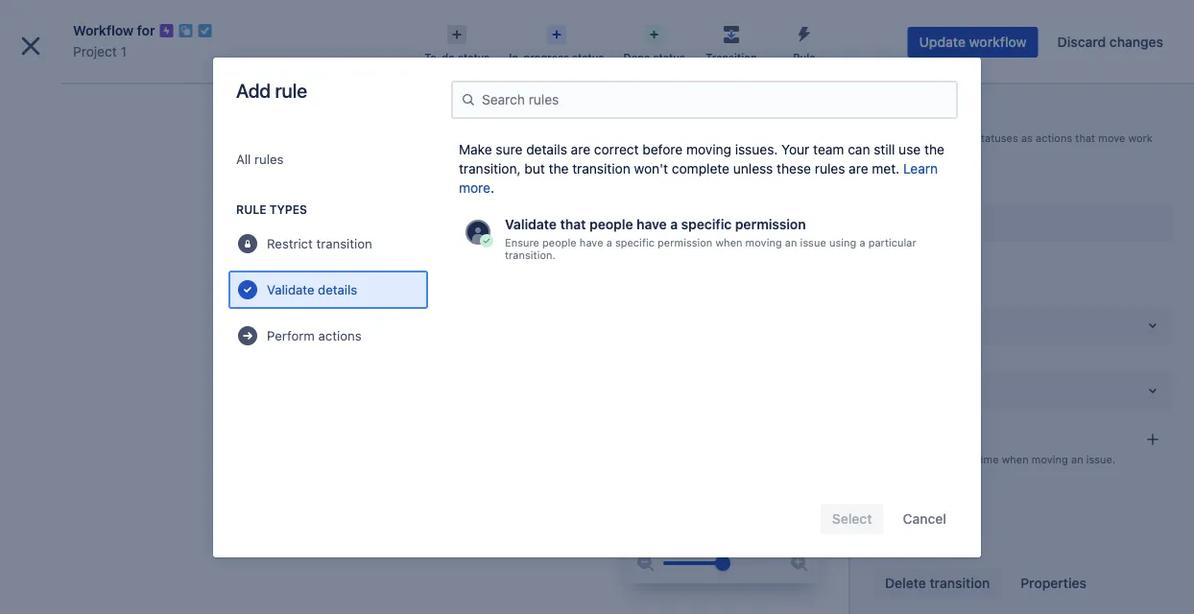 Task type: locate. For each thing, give the bounding box(es) containing it.
1 vertical spatial open image
[[1142, 379, 1165, 402]]

time
[[977, 453, 999, 466]]

1 vertical spatial have
[[580, 236, 603, 249]]

0 horizontal spatial rules
[[255, 152, 284, 167]]

won't
[[634, 161, 668, 177]]

actions down the validate details button
[[318, 328, 362, 344]]

0 horizontal spatial permission
[[658, 236, 713, 249]]

0 vertical spatial permission
[[735, 217, 806, 232]]

0 horizontal spatial transition
[[706, 51, 757, 64]]

transition down 'correct'
[[573, 161, 631, 177]]

rule right transition popup button
[[793, 51, 816, 64]]

1 horizontal spatial have
[[637, 217, 667, 232]]

rule inside popup button
[[793, 51, 816, 64]]

from status element
[[875, 306, 1173, 345]]

status right progress
[[572, 51, 604, 64]]

1 horizontal spatial validate
[[505, 217, 557, 232]]

2 vertical spatial transition
[[930, 576, 990, 592]]

discard changes
[[1058, 34, 1164, 50]]

1 horizontal spatial details
[[526, 142, 567, 157]]

when down learn more link on the top of page
[[716, 236, 743, 249]]

done
[[624, 51, 651, 64]]

validate for that
[[505, 217, 557, 232]]

Search rules text field
[[476, 83, 949, 117]]

your
[[916, 147, 939, 159]]

0 vertical spatial transition
[[706, 51, 757, 64]]

transition up transitions
[[874, 108, 957, 130]]

rules down team
[[815, 161, 845, 177]]

0 vertical spatial when
[[716, 236, 743, 249]]

open image for to status element
[[1142, 379, 1165, 402]]

0 horizontal spatial the
[[549, 161, 569, 177]]

transition right delete
[[930, 576, 990, 592]]

group
[[8, 186, 223, 433]]

rule left types
[[236, 203, 267, 216]]

issues.
[[735, 142, 778, 157]]

are left 'correct'
[[571, 142, 591, 157]]

0 horizontal spatial status
[[458, 51, 490, 64]]

transition for transition transitions connect statuses as actions that move work through your flow.
[[874, 108, 957, 130]]

project
[[169, 547, 207, 561]]

transition for transition
[[706, 51, 757, 64]]

zoom out image
[[635, 552, 658, 575]]

0 horizontal spatial details
[[318, 282, 357, 298]]

2 horizontal spatial moving
[[1032, 453, 1069, 466]]

before
[[643, 142, 683, 157]]

to-do status
[[425, 51, 490, 64]]

moving inside "validate that people have a specific permission ensure people have a specific permission when moving an issue using a particular transition."
[[746, 236, 782, 249]]

people right ensure
[[543, 236, 577, 249]]

are down the can at the right of the page
[[849, 161, 869, 177]]

an left "issue."
[[1072, 453, 1084, 466]]

0 vertical spatial details
[[526, 142, 567, 157]]

0 vertical spatial people
[[590, 217, 633, 232]]

sure
[[496, 142, 523, 157]]

a
[[671, 217, 678, 232], [607, 236, 612, 249], [860, 236, 866, 249], [74, 547, 80, 561]]

0 horizontal spatial when
[[716, 236, 743, 249]]

1 vertical spatial when
[[1002, 453, 1029, 466]]

status right do
[[458, 51, 490, 64]]

1 open image from the top
[[1142, 314, 1165, 337]]

rule types group
[[229, 186, 428, 363]]

1 horizontal spatial when
[[1002, 453, 1029, 466]]

1 horizontal spatial the
[[925, 142, 945, 157]]

transitions
[[874, 132, 929, 144]]

1 horizontal spatial transition
[[573, 161, 631, 177]]

2 open image from the top
[[1142, 379, 1165, 402]]

status for to-do status
[[458, 51, 490, 64]]

1 vertical spatial the
[[549, 161, 569, 177]]

0 horizontal spatial actions
[[318, 328, 362, 344]]

in-
[[509, 51, 524, 64]]

moving left issue
[[746, 236, 782, 249]]

rule for rule
[[793, 51, 816, 64]]

0 vertical spatial validate
[[505, 217, 557, 232]]

1 vertical spatial people
[[543, 236, 577, 249]]

perform actions
[[267, 328, 362, 344]]

moving up complete at the right top of the page
[[687, 142, 732, 157]]

validate up ensure
[[505, 217, 557, 232]]

when right time
[[1002, 453, 1029, 466]]

0 vertical spatial actions
[[1036, 132, 1073, 144]]

0 horizontal spatial are
[[571, 142, 591, 157]]

add rule dialog
[[213, 58, 981, 558]]

to-do status button
[[415, 19, 500, 65]]

perform
[[267, 328, 315, 344]]

in-progress status button
[[500, 19, 614, 65]]

0 vertical spatial specific
[[681, 217, 732, 232]]

restrict
[[267, 236, 313, 252]]

a right using
[[860, 236, 866, 249]]

open image inside to status element
[[1142, 379, 1165, 402]]

1 status from the left
[[458, 51, 490, 64]]

1 horizontal spatial actions
[[1036, 132, 1073, 144]]

update workflow button
[[908, 27, 1039, 58]]

1 vertical spatial moving
[[746, 236, 782, 249]]

the right but
[[549, 161, 569, 177]]

properties
[[1021, 576, 1087, 592]]

2 vertical spatial moving
[[1032, 453, 1069, 466]]

permission up issue
[[735, 217, 806, 232]]

restrict transition button
[[229, 225, 428, 263]]

properties button
[[1010, 568, 1099, 599]]

1 horizontal spatial status
[[572, 51, 604, 64]]

use
[[899, 142, 921, 157]]

permission
[[735, 217, 806, 232], [658, 236, 713, 249]]

0 horizontal spatial have
[[580, 236, 603, 249]]

a right transition.
[[607, 236, 612, 249]]

0 vertical spatial moving
[[687, 142, 732, 157]]

details down restrict transition button
[[318, 282, 357, 298]]

move
[[1099, 132, 1126, 144]]

transition inside restrict transition button
[[316, 236, 372, 252]]

you
[[930, 453, 948, 466]]

details up but
[[526, 142, 567, 157]]

0 horizontal spatial moving
[[687, 142, 732, 157]]

transition
[[573, 161, 631, 177], [316, 236, 372, 252], [930, 576, 990, 592]]

have down the "won't"
[[637, 217, 667, 232]]

do
[[442, 51, 455, 64]]

2 horizontal spatial status
[[653, 51, 686, 64]]

cancel
[[903, 511, 947, 527]]

1 horizontal spatial an
[[1072, 453, 1084, 466]]

managed
[[116, 547, 166, 561]]

transition
[[706, 51, 757, 64], [874, 108, 957, 130]]

that
[[1076, 132, 1096, 144], [560, 217, 586, 232]]

specific down the "won't"
[[615, 236, 655, 249]]

open image inside from status element
[[1142, 314, 1165, 337]]

validate details button
[[229, 271, 428, 309]]

learn more
[[459, 161, 938, 196]]

1 vertical spatial that
[[560, 217, 586, 232]]

status inside popup button
[[572, 51, 604, 64]]

delete transition
[[885, 576, 990, 592]]

1 horizontal spatial that
[[1076, 132, 1096, 144]]

1 vertical spatial permission
[[658, 236, 713, 249]]

moving inside transition dialog
[[1032, 453, 1069, 466]]

0 vertical spatial that
[[1076, 132, 1096, 144]]

1 vertical spatial transition
[[316, 236, 372, 252]]

0 horizontal spatial that
[[560, 217, 586, 232]]

validate
[[505, 217, 557, 232], [267, 282, 314, 298]]

a down 'learn more'
[[671, 217, 678, 232]]

transition inside delete transition button
[[930, 576, 990, 592]]

transition up the validate details button
[[316, 236, 372, 252]]

rules inside make sure details are correct before moving issues. your team can still use the transition, but the transition won't complete unless these rules are met.
[[815, 161, 845, 177]]

transition inside popup button
[[706, 51, 757, 64]]

1 vertical spatial transition
[[874, 108, 957, 130]]

the
[[925, 142, 945, 157], [549, 161, 569, 177]]

workflow
[[73, 23, 134, 38]]

transition inside transition transitions connect statuses as actions that move work through your flow.
[[874, 108, 957, 130]]

rule inside group
[[236, 203, 267, 216]]

all rules button
[[229, 140, 428, 179]]

moving inside make sure details are correct before moving issues. your team can still use the transition, but the transition won't complete unless these rules are met.
[[687, 142, 732, 157]]

path
[[875, 262, 906, 275]]

moving
[[687, 142, 732, 157], [746, 236, 782, 249], [1032, 453, 1069, 466]]

an left issue
[[785, 236, 797, 249]]

delete
[[885, 576, 927, 592]]

0 vertical spatial open image
[[1142, 314, 1165, 337]]

0 horizontal spatial people
[[543, 236, 577, 249]]

1 horizontal spatial moving
[[746, 236, 782, 249]]

0 vertical spatial rule
[[793, 51, 816, 64]]

issue.
[[1087, 453, 1116, 466]]

rules
[[255, 152, 284, 167], [815, 161, 845, 177]]

make sure details are correct before moving issues. your team can still use the transition, but the transition won't complete unless these rules are met.
[[459, 142, 945, 177]]

specific
[[681, 217, 732, 232], [615, 236, 655, 249]]

1 horizontal spatial rules
[[815, 161, 845, 177]]

0 vertical spatial an
[[785, 236, 797, 249]]

permission down 'learn more'
[[658, 236, 713, 249]]

have
[[637, 217, 667, 232], [580, 236, 603, 249]]

jira software image
[[50, 15, 73, 38]]

create banner
[[0, 0, 1195, 54]]

done status button
[[614, 19, 695, 65]]

0 vertical spatial the
[[925, 142, 945, 157]]

rule
[[275, 79, 307, 101]]

0 horizontal spatial transition
[[316, 236, 372, 252]]

add
[[236, 79, 271, 101]]

flow.
[[942, 147, 965, 159]]

1 vertical spatial specific
[[615, 236, 655, 249]]

status right done
[[653, 51, 686, 64]]

the up learn
[[925, 142, 945, 157]]

status for in-progress status
[[572, 51, 604, 64]]

add rule
[[236, 79, 307, 101]]

an
[[785, 236, 797, 249], [1072, 453, 1084, 466]]

have right transition.
[[580, 236, 603, 249]]

1 vertical spatial validate
[[267, 282, 314, 298]]

create button
[[586, 11, 651, 42]]

0 vertical spatial are
[[571, 142, 591, 157]]

1 horizontal spatial rule
[[793, 51, 816, 64]]

status inside "popup button"
[[458, 51, 490, 64]]

2 horizontal spatial transition
[[930, 576, 990, 592]]

0 vertical spatial transition
[[573, 161, 631, 177]]

1 vertical spatial rule
[[236, 203, 267, 216]]

2 status from the left
[[572, 51, 604, 64]]

Search field
[[830, 11, 1022, 42]]

1 vertical spatial an
[[1072, 453, 1084, 466]]

1 vertical spatial details
[[318, 282, 357, 298]]

you're
[[23, 547, 58, 561]]

rule
[[793, 51, 816, 64], [236, 203, 267, 216]]

1 vertical spatial actions
[[318, 328, 362, 344]]

3 status from the left
[[653, 51, 686, 64]]

correct
[[594, 142, 639, 157]]

1 horizontal spatial are
[[849, 161, 869, 177]]

validate inside "validate that people have a specific permission ensure people have a specific permission when moving an issue using a particular transition."
[[505, 217, 557, 232]]

0 horizontal spatial an
[[785, 236, 797, 249]]

discard
[[1058, 34, 1106, 50]]

actions right as
[[1036, 132, 1073, 144]]

status
[[458, 51, 490, 64], [572, 51, 604, 64], [653, 51, 686, 64]]

validate inside button
[[267, 282, 314, 298]]

people
[[590, 217, 633, 232], [543, 236, 577, 249]]

transition up search rules text field
[[706, 51, 757, 64]]

details
[[526, 142, 567, 157], [318, 282, 357, 298]]

moving left "issue."
[[1032, 453, 1069, 466]]

rules right all
[[255, 152, 284, 167]]

validate up perform
[[267, 282, 314, 298]]

1 horizontal spatial transition
[[874, 108, 957, 130]]

actions inside perform actions button
[[318, 328, 362, 344]]

0 horizontal spatial rule
[[236, 203, 267, 216]]

open image
[[1142, 314, 1165, 337], [1142, 379, 1165, 402]]

specific down 'learn more'
[[681, 217, 732, 232]]

people down 'correct'
[[590, 217, 633, 232]]

0 horizontal spatial validate
[[267, 282, 314, 298]]

moving for you
[[1032, 453, 1069, 466]]



Task type: describe. For each thing, give the bounding box(es) containing it.
status inside popup button
[[653, 51, 686, 64]]

all
[[236, 152, 251, 167]]

zoom in image
[[788, 552, 811, 575]]

but
[[525, 161, 545, 177]]

actions inside transition transitions connect statuses as actions that move work through your flow.
[[1036, 132, 1073, 144]]

you're in the workflow viewfinder, use the arrow keys to move it element
[[627, 429, 819, 544]]

rules inside all rules button
[[255, 152, 284, 167]]

rule types
[[236, 203, 307, 216]]

changes
[[1110, 34, 1164, 50]]

cancel button
[[892, 504, 958, 535]]

0 vertical spatial have
[[637, 217, 667, 232]]

update workflow
[[920, 34, 1027, 50]]

perform actions button
[[229, 317, 428, 355]]

statuses
[[976, 132, 1019, 144]]

make
[[459, 142, 492, 157]]

all rules
[[236, 152, 284, 167]]

validate that people have a specific permission ensure people have a specific permission when moving an issue using a particular transition.
[[505, 217, 917, 261]]

you're in a team-managed project
[[23, 547, 207, 561]]

an inside dialog
[[1072, 453, 1084, 466]]

that inside "validate that people have a specific permission ensure people have a specific permission when moving an issue using a particular transition."
[[560, 217, 586, 232]]

moving for details
[[687, 142, 732, 157]]

save
[[951, 453, 974, 466]]

transition.
[[505, 249, 556, 261]]

in-progress status
[[509, 51, 604, 64]]

rule button
[[768, 19, 841, 65]]

rules help you save time when moving an issue.
[[875, 453, 1116, 466]]

team-
[[83, 547, 116, 561]]

done status
[[624, 51, 686, 64]]

open image for from status element
[[1142, 314, 1165, 337]]

transition for restrict transition
[[316, 236, 372, 252]]

project
[[73, 44, 117, 60]]

project 1
[[73, 44, 127, 60]]

these
[[777, 161, 811, 177]]

.
[[491, 180, 495, 196]]

primary element
[[12, 0, 830, 53]]

transition transitions connect statuses as actions that move work through your flow.
[[874, 108, 1153, 159]]

transition for delete transition
[[930, 576, 990, 592]]

delete transition button
[[874, 568, 1002, 599]]

ensure
[[505, 236, 540, 249]]

rule for rule types
[[236, 203, 267, 216]]

0 horizontal spatial specific
[[615, 236, 655, 249]]

details inside make sure details are correct before moving issues. your team can still use the transition, but the transition won't complete unless these rules are met.
[[526, 142, 567, 157]]

transition dialog
[[0, 0, 1195, 615]]

validate details
[[267, 282, 357, 298]]

for
[[137, 23, 155, 38]]

your
[[782, 142, 810, 157]]

validate for details
[[267, 282, 314, 298]]

progress
[[524, 51, 569, 64]]

transition inside make sure details are correct before moving issues. your team can still use the transition, but the transition won't complete unless these rules are met.
[[573, 161, 631, 177]]

details inside the validate details button
[[318, 282, 357, 298]]

when inside "validate that people have a specific permission ensure people have a specific permission when moving an issue using a particular transition."
[[716, 236, 743, 249]]

in
[[61, 547, 70, 561]]

1 horizontal spatial people
[[590, 217, 633, 232]]

as
[[1022, 132, 1033, 144]]

1 horizontal spatial specific
[[681, 217, 732, 232]]

learn
[[904, 161, 938, 177]]

a right in
[[74, 547, 80, 561]]

filter rules group
[[229, 140, 428, 363]]

that inside transition transitions connect statuses as actions that move work through your flow.
[[1076, 132, 1096, 144]]

1 vertical spatial are
[[849, 161, 869, 177]]

can
[[848, 142, 870, 157]]

using
[[830, 236, 857, 249]]

team
[[814, 142, 845, 157]]

rules
[[875, 453, 902, 466]]

add rule image
[[1146, 432, 1161, 447]]

to-
[[425, 51, 442, 64]]

transition button
[[695, 19, 768, 65]]

connect
[[932, 132, 973, 144]]

types
[[270, 203, 307, 216]]

workflow
[[970, 34, 1027, 50]]

1
[[121, 44, 127, 60]]

through
[[874, 147, 913, 159]]

particular
[[869, 236, 917, 249]]

to status element
[[875, 371, 1173, 410]]

jira software image
[[50, 15, 73, 38]]

when inside transition dialog
[[1002, 453, 1029, 466]]

close workflow editor image
[[15, 31, 46, 61]]

learn more link
[[459, 161, 938, 196]]

Zoom level range field
[[664, 544, 783, 583]]

complete
[[672, 161, 730, 177]]

issue
[[800, 236, 827, 249]]

an inside "validate that people have a specific permission ensure people have a specific permission when moving an issue using a particular transition."
[[785, 236, 797, 249]]

restrict transition
[[267, 236, 372, 252]]

discard changes button
[[1046, 27, 1175, 58]]

met.
[[872, 161, 900, 177]]

help
[[905, 453, 927, 466]]

unless
[[733, 161, 773, 177]]

1 horizontal spatial permission
[[735, 217, 806, 232]]

transition,
[[459, 161, 521, 177]]

workflow for
[[73, 23, 155, 38]]

still
[[874, 142, 895, 157]]

more
[[459, 180, 491, 196]]

project 1 link
[[73, 40, 127, 63]]



Task type: vqa. For each thing, say whether or not it's contained in the screenshot.
bottom Validate
yes



